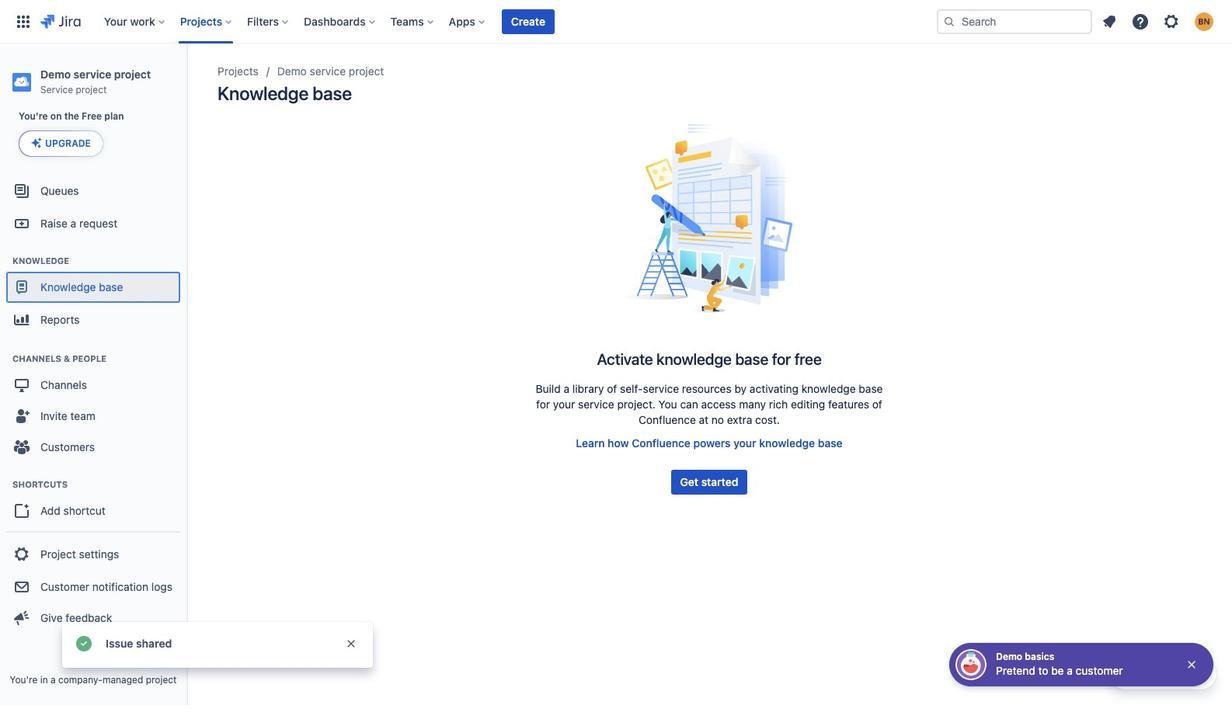 Task type: vqa. For each thing, say whether or not it's contained in the screenshot.
logs
yes



Task type: locate. For each thing, give the bounding box(es) containing it.
service
[[40, 84, 73, 96]]

2 group from the top
[[6, 532, 180, 639]]

base inside build a library of self-service resources by activating knowledge base for your service project. you can access many rich editing features of confluence at no extra cost.
[[859, 382, 883, 395]]

invite team
[[40, 409, 95, 423]]

learn how confluence powers your knowledge base button
[[576, 436, 843, 451]]

a
[[70, 217, 76, 230], [564, 382, 570, 395], [1068, 665, 1073, 678], [51, 675, 56, 686]]

logs
[[151, 580, 173, 594]]

demo up pretend
[[997, 651, 1023, 663]]

you're left in
[[10, 675, 38, 686]]

service down library
[[578, 398, 615, 411]]

0 vertical spatial projects
[[180, 14, 222, 28]]

1 vertical spatial confluence
[[632, 437, 691, 450]]

0 horizontal spatial of
[[607, 382, 617, 395]]

base
[[313, 82, 352, 104], [99, 280, 123, 294], [736, 350, 769, 368], [859, 382, 883, 395], [818, 437, 843, 450]]

upgrade button
[[19, 131, 103, 156]]

1 vertical spatial knowledge base
[[40, 280, 123, 294]]

editing
[[791, 398, 826, 411]]

knowledge down the raise
[[12, 256, 69, 266]]

plan
[[104, 110, 124, 122]]

channels for channels & people
[[12, 354, 61, 364]]

0 vertical spatial knowledge
[[218, 82, 309, 104]]

extra
[[727, 413, 753, 427]]

demo for demo service project service project
[[40, 68, 71, 81]]

0 horizontal spatial knowledge base
[[40, 280, 123, 294]]

channels left '&'
[[12, 354, 61, 364]]

your down extra
[[734, 437, 757, 450]]

of right the features
[[873, 398, 883, 411]]

channels for channels
[[40, 378, 87, 391]]

you're
[[19, 110, 48, 122], [10, 675, 38, 686]]

settings
[[79, 548, 119, 561]]

0 horizontal spatial your
[[553, 398, 576, 411]]

invite
[[40, 409, 67, 423]]

knowledge down cost. at the right bottom
[[760, 437, 816, 450]]

knowledge up the features
[[802, 382, 856, 395]]

queues
[[40, 184, 79, 197]]

your profile and settings image
[[1196, 12, 1214, 31]]

1 horizontal spatial your
[[734, 437, 757, 450]]

pretend
[[997, 665, 1036, 678]]

1 vertical spatial you're
[[10, 675, 38, 686]]

0 vertical spatial you're
[[19, 110, 48, 122]]

knowledge
[[657, 350, 732, 368], [802, 382, 856, 395], [760, 437, 816, 450]]

0 vertical spatial channels
[[12, 354, 61, 364]]

reports
[[40, 313, 80, 326]]

shortcut
[[63, 504, 106, 517]]

reports link
[[6, 303, 180, 337]]

resources
[[682, 382, 732, 395]]

a right be
[[1068, 665, 1073, 678]]

1 horizontal spatial for
[[772, 350, 791, 368]]

how
[[608, 437, 629, 450]]

0 horizontal spatial demo
[[40, 68, 71, 81]]

knowledge base down demo service project link
[[218, 82, 352, 104]]

for left free
[[772, 350, 791, 368]]

your
[[553, 398, 576, 411], [734, 437, 757, 450]]

invite team button
[[6, 401, 180, 432]]

base up the features
[[859, 382, 883, 395]]

0 vertical spatial of
[[607, 382, 617, 395]]

banner
[[0, 0, 1233, 44]]

you're in a company-managed project
[[10, 675, 177, 686]]

free
[[82, 110, 102, 122]]

help?
[[1176, 668, 1203, 681]]

1 vertical spatial channels
[[40, 378, 87, 391]]

raise a request
[[40, 217, 118, 230]]

projects inside popup button
[[180, 14, 222, 28]]

1 horizontal spatial demo
[[277, 65, 307, 78]]

channels inside popup button
[[40, 378, 87, 391]]

service inside demo service project service project
[[74, 68, 111, 81]]

knowledge up 'resources'
[[657, 350, 732, 368]]

1 vertical spatial knowledge
[[12, 256, 69, 266]]

on
[[50, 110, 62, 122]]

projects for projects popup button
[[180, 14, 222, 28]]

filters
[[247, 14, 279, 28]]

1 vertical spatial your
[[734, 437, 757, 450]]

channels
[[12, 354, 61, 364], [40, 378, 87, 391]]

build a library of self-service resources by activating knowledge base for your service project. you can access many rich editing features of confluence at no extra cost.
[[536, 382, 883, 427]]

project up free
[[76, 84, 107, 96]]

your down build
[[553, 398, 576, 411]]

1 vertical spatial knowledge
[[802, 382, 856, 395]]

at
[[699, 413, 709, 427]]

of left the self-
[[607, 382, 617, 395]]

teams button
[[386, 9, 440, 34]]

of
[[607, 382, 617, 395], [873, 398, 883, 411]]

get started button
[[671, 470, 748, 495]]

demo for demo basics pretend to be a customer
[[997, 651, 1023, 663]]

knowledge base up reports link
[[40, 280, 123, 294]]

dismiss image
[[345, 638, 358, 651]]

for down build
[[537, 398, 550, 411]]

projects right 'work'
[[180, 14, 222, 28]]

2 horizontal spatial demo
[[997, 651, 1023, 663]]

2 vertical spatial knowledge
[[40, 280, 96, 294]]

projects right sidebar navigation image at the top left
[[218, 65, 259, 78]]

you're for you're on the free plan
[[19, 110, 48, 122]]

1 horizontal spatial knowledge base
[[218, 82, 352, 104]]

knowledge base
[[218, 82, 352, 104], [40, 280, 123, 294]]

0 vertical spatial for
[[772, 350, 791, 368]]

projects
[[180, 14, 222, 28], [218, 65, 259, 78]]

demo inside demo service project service project
[[40, 68, 71, 81]]

1 group from the top
[[6, 169, 180, 644]]

project settings link
[[6, 538, 180, 572]]

need help?
[[1145, 668, 1203, 681]]

1 vertical spatial for
[[537, 398, 550, 411]]

cost.
[[756, 413, 780, 427]]

a right in
[[51, 675, 56, 686]]

projects link
[[218, 62, 259, 81]]

service
[[310, 65, 346, 78], [74, 68, 111, 81], [643, 382, 679, 395], [578, 398, 615, 411]]

demo for demo service project
[[277, 65, 307, 78]]

learn
[[576, 437, 605, 450]]

help image
[[1132, 12, 1150, 31]]

1 horizontal spatial of
[[873, 398, 883, 411]]

group containing project settings
[[6, 532, 180, 639]]

a right the raise
[[70, 217, 76, 230]]

knowledge group
[[6, 239, 180, 342]]

2 vertical spatial knowledge
[[760, 437, 816, 450]]

demo inside demo basics pretend to be a customer
[[997, 651, 1023, 663]]

request
[[79, 217, 118, 230]]

a inside build a library of self-service resources by activating knowledge base for your service project. you can access many rich editing features of confluence at no extra cost.
[[564, 382, 570, 395]]

library
[[573, 382, 604, 395]]

company-
[[58, 675, 103, 686]]

free
[[795, 350, 822, 368]]

shortcuts group
[[6, 463, 180, 532]]

confluence inside button
[[632, 437, 691, 450]]

issue
[[106, 637, 133, 651]]

issue shared
[[106, 637, 172, 651]]

project
[[349, 65, 384, 78], [114, 68, 151, 81], [76, 84, 107, 96], [146, 675, 177, 686]]

confluence
[[639, 413, 696, 427], [632, 437, 691, 450]]

need help? button
[[1110, 659, 1217, 690]]

service up free
[[74, 68, 111, 81]]

notifications image
[[1101, 12, 1119, 31]]

1 vertical spatial of
[[873, 398, 883, 411]]

knowledge base link
[[6, 272, 180, 303]]

project up plan
[[114, 68, 151, 81]]

project settings
[[40, 548, 119, 561]]

0 vertical spatial confluence
[[639, 413, 696, 427]]

knowledge down projects link
[[218, 82, 309, 104]]

knowledge inside "link"
[[40, 280, 96, 294]]

channels down '&'
[[40, 378, 87, 391]]

your inside button
[[734, 437, 757, 450]]

project.
[[618, 398, 656, 411]]

give feedback button
[[6, 603, 180, 634]]

add shortcut button
[[6, 496, 180, 527]]

projects button
[[175, 9, 238, 34]]

team
[[70, 409, 95, 423]]

your work button
[[99, 9, 171, 34]]

you're left on
[[19, 110, 48, 122]]

banner containing your work
[[0, 0, 1233, 44]]

apps
[[449, 14, 476, 28]]

settings image
[[1163, 12, 1182, 31]]

0 horizontal spatial for
[[537, 398, 550, 411]]

demo up service
[[40, 68, 71, 81]]

1 vertical spatial projects
[[218, 65, 259, 78]]

base up reports link
[[99, 280, 123, 294]]

dashboards
[[304, 14, 366, 28]]

jira image
[[40, 12, 81, 31], [40, 12, 81, 31]]

base down the features
[[818, 437, 843, 450]]

0 vertical spatial your
[[553, 398, 576, 411]]

channels button
[[6, 370, 180, 401]]

demo right projects link
[[277, 65, 307, 78]]

channels & people group
[[6, 337, 180, 468]]

queues link
[[6, 174, 180, 208]]

group
[[6, 169, 180, 644], [6, 532, 180, 639]]

get
[[681, 476, 699, 489]]

a right build
[[564, 382, 570, 395]]

primary element
[[9, 0, 937, 43]]

knowledge up reports
[[40, 280, 96, 294]]

activate knowledge base for free
[[597, 350, 822, 368]]

for
[[772, 350, 791, 368], [537, 398, 550, 411]]



Task type: describe. For each thing, give the bounding box(es) containing it.
for inside build a library of self-service resources by activating knowledge base for your service project. you can access many rich editing features of confluence at no extra cost.
[[537, 398, 550, 411]]

filters button
[[243, 9, 295, 34]]

a inside demo basics pretend to be a customer
[[1068, 665, 1073, 678]]

give feedback
[[40, 611, 112, 625]]

you
[[659, 398, 678, 411]]

managed
[[103, 675, 143, 686]]

many
[[740, 398, 767, 411]]

create
[[511, 14, 546, 28]]

service down dashboards
[[310, 65, 346, 78]]

you're for you're in a company-managed project
[[10, 675, 38, 686]]

knowledge base inside "link"
[[40, 280, 123, 294]]

success image
[[75, 635, 93, 654]]

teams
[[391, 14, 424, 28]]

to
[[1039, 665, 1049, 678]]

project down shared
[[146, 675, 177, 686]]

knowledge inside button
[[760, 437, 816, 450]]

dashboards button
[[299, 9, 381, 34]]

the
[[64, 110, 79, 122]]

customers
[[40, 440, 95, 454]]

base inside "link"
[[99, 280, 123, 294]]

access
[[702, 398, 737, 411]]

base up by
[[736, 350, 769, 368]]

by
[[735, 382, 747, 395]]

create button
[[502, 9, 555, 34]]

Search field
[[937, 9, 1093, 34]]

0 vertical spatial knowledge base
[[218, 82, 352, 104]]

activate
[[597, 350, 653, 368]]

shared
[[136, 637, 172, 651]]

sidebar navigation image
[[169, 62, 204, 93]]

people
[[72, 354, 107, 364]]

build
[[536, 382, 561, 395]]

your
[[104, 14, 127, 28]]

service up you
[[643, 382, 679, 395]]

confluence inside build a library of self-service resources by activating knowledge base for your service project. you can access many rich editing features of confluence at no extra cost.
[[639, 413, 696, 427]]

close image
[[1186, 659, 1199, 672]]

be
[[1052, 665, 1065, 678]]

project down dashboards dropdown button
[[349, 65, 384, 78]]

your work
[[104, 14, 155, 28]]

in
[[40, 675, 48, 686]]

customer notification logs
[[40, 580, 173, 594]]

need help? image
[[1124, 665, 1142, 684]]

apps button
[[444, 9, 491, 34]]

group containing queues
[[6, 169, 180, 644]]

customer
[[1076, 665, 1124, 678]]

a inside raise a request link
[[70, 217, 76, 230]]

powers
[[694, 437, 731, 450]]

search image
[[944, 15, 956, 28]]

appswitcher icon image
[[14, 12, 33, 31]]

0 vertical spatial knowledge
[[657, 350, 732, 368]]

base down demo service project link
[[313, 82, 352, 104]]

base inside button
[[818, 437, 843, 450]]

features
[[829, 398, 870, 411]]

project
[[40, 548, 76, 561]]

activating
[[750, 382, 799, 395]]

demo service project
[[277, 65, 384, 78]]

feedback
[[66, 611, 112, 625]]

raise a request link
[[6, 208, 180, 239]]

can
[[681, 398, 699, 411]]

notification
[[92, 580, 149, 594]]

started
[[702, 476, 739, 489]]

give
[[40, 611, 63, 625]]

your inside build a library of self-service resources by activating knowledge base for your service project. you can access many rich editing features of confluence at no extra cost.
[[553, 398, 576, 411]]

raise
[[40, 217, 68, 230]]

work
[[130, 14, 155, 28]]

projects for projects link
[[218, 65, 259, 78]]

demo basics pretend to be a customer
[[997, 651, 1124, 678]]

get started
[[681, 476, 739, 489]]

add shortcut
[[40, 504, 106, 517]]

demo service project link
[[277, 62, 384, 81]]

you're on the free plan
[[19, 110, 124, 122]]

customer
[[40, 580, 89, 594]]

&
[[64, 354, 70, 364]]

customers link
[[6, 432, 180, 463]]

no
[[712, 413, 725, 427]]

demo service project service project
[[40, 68, 151, 96]]

customer notification logs link
[[6, 572, 180, 603]]

add
[[40, 504, 60, 517]]

knowledge inside build a library of self-service resources by activating knowledge base for your service project. you can access many rich editing features of confluence at no extra cost.
[[802, 382, 856, 395]]

need
[[1145, 668, 1173, 681]]

self-
[[620, 382, 643, 395]]

channels & people
[[12, 354, 107, 364]]

upgrade
[[45, 138, 91, 149]]

learn how confluence powers your knowledge base
[[576, 437, 843, 450]]



